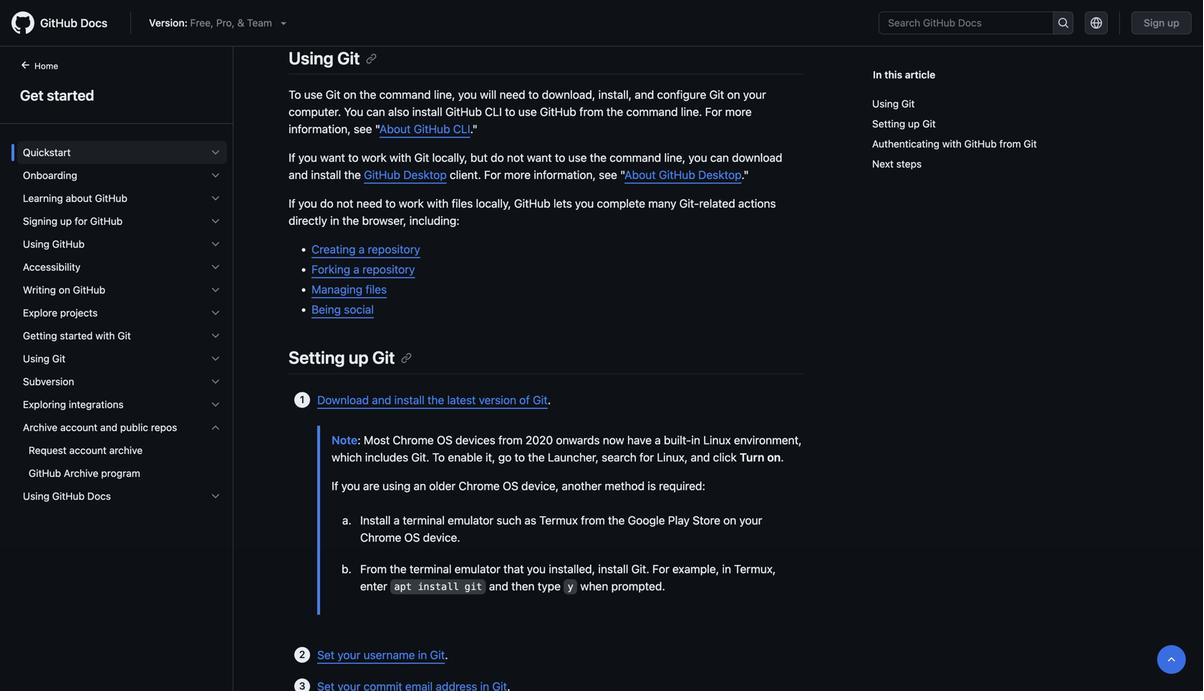 Task type: vqa. For each thing, say whether or not it's contained in the screenshot.
"CHAT"
no



Task type: describe. For each thing, give the bounding box(es) containing it.
it,
[[486, 451, 495, 464]]

0 vertical spatial using git
[[289, 48, 360, 68]]

:
[[358, 433, 361, 447]]

using git inside dropdown button
[[23, 353, 65, 365]]

is
[[648, 479, 656, 493]]

in this article element
[[873, 67, 1148, 82]]

are
[[363, 479, 380, 493]]

explore projects button
[[17, 302, 227, 325]]

search
[[602, 451, 637, 464]]

1 vertical spatial setting
[[289, 348, 345, 368]]

device,
[[522, 479, 559, 493]]

includes
[[365, 451, 408, 464]]

0 vertical spatial ."
[[470, 122, 478, 136]]

launcher,
[[548, 451, 599, 464]]

1 horizontal spatial "
[[620, 168, 625, 182]]

the left github desktop link
[[344, 168, 361, 182]]

using down this
[[873, 98, 899, 110]]

request account archive
[[29, 445, 143, 456]]

line.
[[681, 105, 702, 119]]

and right download
[[372, 393, 391, 407]]

1 vertical spatial ."
[[742, 168, 749, 182]]

archive account and public repos
[[23, 422, 177, 433]]

more inside "to use git on the command line, you will need to download, install, and configure git on your computer. you can also install github cli to use github from the command line. for more information, see ""
[[725, 105, 752, 119]]

version: free, pro, & team
[[149, 17, 272, 29]]

git up authenticating
[[923, 118, 936, 130]]

use inside if you want to work with git locally, but do not want to use the command line, you can download and install the
[[568, 151, 587, 165]]

forking a repository link
[[312, 263, 415, 276]]

if for if you do not need to work with files locally, github lets you complete many git-related actions directly in the browser, including:
[[289, 197, 295, 210]]

most
[[364, 433, 390, 447]]

built-
[[664, 433, 692, 447]]

termux
[[540, 514, 578, 527]]

github archive program
[[29, 467, 140, 479]]

the inside 'from the terminal emulator that you installed, install git. for example, in termux, enter'
[[390, 562, 407, 576]]

learning about github
[[23, 192, 127, 204]]

0 horizontal spatial more
[[504, 168, 531, 182]]

information, inside "to use git on the command line, you will need to download, install, and configure git on your computer. you can also install github cli to use github from the command line. for more information, see ""
[[289, 122, 351, 136]]

to down you
[[348, 151, 359, 165]]

go
[[498, 451, 512, 464]]

get started
[[20, 87, 94, 104]]

install a terminal emulator such as termux from the google play store on your chrome os device.
[[360, 514, 763, 544]]

if you want to work with git locally, but do not want to use the command line, you can download and install the
[[289, 151, 783, 182]]

you
[[344, 105, 364, 119]]

the inside install a terminal emulator such as termux from the google play store on your chrome os device.
[[608, 514, 625, 527]]

to up if you want to work with git locally, but do not want to use the command line, you can download and install the at the top of page
[[505, 105, 516, 119]]

and down that at the bottom
[[489, 579, 509, 593]]

git right the configure
[[710, 88, 724, 102]]

not inside if you do not need to work with files locally, github lets you complete many git-related actions directly in the browser, including:
[[337, 197, 354, 210]]

github up "git-"
[[659, 168, 695, 182]]

in inside the : most chrome os devices from 2020 onwards now have a built-in linux environment, which includes git. to enable it, go to the launcher, search for linux, and click
[[692, 433, 701, 447]]

and inside dropdown button
[[100, 422, 117, 433]]

git down in this article on the top right of the page
[[902, 98, 915, 110]]

using github
[[23, 238, 85, 250]]

set your username in git link
[[317, 648, 445, 662]]

and inside the : most chrome os devices from 2020 onwards now have a built-in linux environment, which includes git. to enable it, go to the launcher, search for linux, and click
[[691, 451, 710, 464]]

on inside dropdown button
[[59, 284, 70, 296]]

accessibility
[[23, 261, 81, 273]]

click
[[713, 451, 737, 464]]

account for request
[[69, 445, 107, 456]]

github archive program link
[[17, 462, 227, 485]]

authenticating with github from git link
[[873, 134, 1143, 154]]

1 vertical spatial for
[[484, 168, 501, 182]]

os inside the : most chrome os devices from 2020 onwards now have a built-in linux environment, which includes git. to enable it, go to the launcher, search for linux, and click
[[437, 433, 453, 447]]

in inside if you do not need to work with files locally, github lets you complete many git-related actions directly in the browser, including:
[[330, 214, 339, 228]]

git inside dropdown button
[[52, 353, 65, 365]]

social
[[344, 303, 374, 316]]

install inside if you want to work with git locally, but do not want to use the command line, you can download and install the
[[311, 168, 341, 182]]

in
[[873, 69, 882, 81]]

the left latest
[[428, 393, 444, 407]]

to up github desktop client.  for more information, see " about github desktop ."
[[555, 151, 565, 165]]

you right "lets"
[[575, 197, 594, 210]]

type
[[538, 579, 561, 593]]

0 horizontal spatial cli
[[453, 122, 470, 136]]

github down github archive program
[[52, 490, 85, 502]]

0 vertical spatial setting
[[873, 118, 906, 130]]

0 horizontal spatial use
[[304, 88, 323, 102]]

1 vertical spatial using git link
[[873, 94, 1143, 114]]

for inside signing up for github dropdown button
[[75, 215, 87, 227]]

explore projects
[[23, 307, 98, 319]]

sc 9kayk9 0 image for using github
[[210, 239, 221, 250]]

git right of
[[533, 393, 548, 407]]

a up the managing files link
[[353, 263, 360, 276]]

the inside if you do not need to work with files locally, github lets you complete many git-related actions directly in the browser, including:
[[342, 214, 359, 228]]

cli inside "to use git on the command line, you will need to download, install, and configure git on your computer. you can also install github cli to use github from the command line. for more information, see ""
[[485, 105, 502, 119]]

github down onboarding dropdown button on the left top of page
[[95, 192, 127, 204]]

download,
[[542, 88, 596, 102]]

up up download
[[349, 348, 369, 368]]

archive account and public repos element containing archive account and public repos
[[11, 416, 233, 485]]

sc 9kayk9 0 image for signing up for github
[[210, 216, 221, 227]]

on up you
[[344, 88, 357, 102]]

prompted.
[[612, 579, 665, 593]]

using for using github docs dropdown button
[[23, 490, 49, 502]]

on right the configure
[[727, 88, 740, 102]]

creating
[[312, 243, 356, 256]]

from up "next steps" link
[[1000, 138, 1021, 150]]

the up github desktop client.  for more information, see " about github desktop ."
[[590, 151, 607, 165]]

being
[[312, 303, 341, 316]]

you inside "to use git on the command line, you will need to download, install, and configure git on your computer. you can also install github cli to use github from the command line. for more information, see ""
[[458, 88, 477, 102]]

github down signing up for github
[[52, 238, 85, 250]]

github down download,
[[540, 105, 577, 119]]

many
[[649, 197, 677, 210]]

2 horizontal spatial .
[[781, 451, 784, 464]]

files inside 'creating a repository forking a repository managing files being social'
[[366, 283, 387, 296]]

will
[[480, 88, 497, 102]]

locally, inside if you want to work with git locally, but do not want to use the command line, you can download and install the
[[432, 151, 468, 165]]

learning about github button
[[17, 187, 227, 210]]

0 vertical spatial repository
[[368, 243, 420, 256]]

github inside archive account and public repos element
[[29, 467, 61, 479]]

public
[[120, 422, 148, 433]]

about github cli link
[[380, 122, 470, 136]]

2 want from the left
[[527, 151, 552, 165]]

configure
[[657, 88, 707, 102]]

account for archive
[[60, 422, 98, 433]]

github up github desktop link
[[414, 122, 450, 136]]

onboarding
[[23, 169, 77, 181]]

chrome inside install a terminal emulator such as termux from the google play store on your chrome os device.
[[360, 531, 401, 544]]

do inside if you do not need to work with files locally, github lets you complete many git-related actions directly in the browser, including:
[[320, 197, 334, 210]]

username
[[364, 648, 415, 662]]

on down environment,
[[768, 451, 781, 464]]

termux,
[[734, 562, 776, 576]]

using github button
[[17, 233, 227, 256]]

set
[[317, 648, 335, 662]]

exploring integrations
[[23, 399, 124, 410]]

related
[[699, 197, 736, 210]]

home link
[[14, 59, 81, 74]]

git-
[[680, 197, 699, 210]]

now
[[603, 433, 624, 447]]

select language: current language is english image
[[1091, 17, 1103, 29]]

can inside "to use git on the command line, you will need to download, install, and configure git on your computer. you can also install github cli to use github from the command line. for more information, see ""
[[367, 105, 385, 119]]

creating a repository link
[[312, 243, 420, 256]]

emulator for that
[[455, 562, 501, 576]]

Search GitHub Docs search field
[[880, 12, 1053, 34]]

1 want from the left
[[320, 151, 345, 165]]

the down install,
[[607, 105, 624, 119]]

install inside 'from the terminal emulator that you installed, install git. for example, in termux, enter'
[[598, 562, 629, 576]]

0 vertical spatial docs
[[80, 16, 108, 30]]

you up directly
[[298, 197, 317, 210]]

archive account and public repos button
[[17, 416, 227, 439]]

up right the sign
[[1168, 17, 1180, 29]]

onboarding button
[[17, 164, 227, 187]]

apt
[[394, 582, 412, 593]]

using for 'using git' dropdown button at the bottom of the page
[[23, 353, 49, 365]]

" inside "to use git on the command line, you will need to download, install, and configure git on your computer. you can also install github cli to use github from the command line. for more information, see ""
[[375, 122, 380, 136]]

git up computer.
[[326, 88, 341, 102]]

1 vertical spatial about
[[625, 168, 656, 182]]

line, inside "to use git on the command line, you will need to download, install, and configure git on your computer. you can also install github cli to use github from the command line. for more information, see ""
[[434, 88, 455, 102]]

work inside if you do not need to work with files locally, github lets you complete many git-related actions directly in the browser, including:
[[399, 197, 424, 210]]

github desktop link
[[364, 168, 447, 182]]

0 vertical spatial setting up git
[[873, 118, 936, 130]]

the inside the : most chrome os devices from 2020 onwards now have a built-in linux environment, which includes git. to enable it, go to the launcher, search for linux, and click
[[528, 451, 545, 464]]

1 vertical spatial using git
[[873, 98, 915, 110]]

turn
[[740, 451, 765, 464]]

directly
[[289, 214, 327, 228]]

next
[[873, 158, 894, 170]]

signing up for github
[[23, 215, 123, 227]]

github docs
[[40, 16, 108, 30]]

install,
[[599, 88, 632, 102]]

github up projects
[[73, 284, 105, 296]]

in right username
[[418, 648, 427, 662]]

exploring integrations button
[[17, 393, 227, 416]]

sc 9kayk9 0 image for using git
[[210, 353, 221, 365]]

not inside if you want to work with git locally, but do not want to use the command line, you can download and install the
[[507, 151, 524, 165]]

linux,
[[657, 451, 688, 464]]

git up "next steps" link
[[1024, 138, 1037, 150]]

enable
[[448, 451, 483, 464]]

home
[[34, 61, 58, 71]]

2 horizontal spatial os
[[503, 479, 519, 493]]

and inside "to use git on the command line, you will need to download, install, and configure git on your computer. you can also install github cli to use github from the command line. for more information, see ""
[[635, 88, 654, 102]]

get started element
[[0, 58, 234, 690]]

about github cli ."
[[380, 122, 478, 136]]

using github docs button
[[17, 485, 227, 508]]

steps
[[897, 158, 922, 170]]

git up you
[[337, 48, 360, 68]]

install inside apt install git and then type y when prompted.
[[418, 582, 459, 593]]

accessibility button
[[17, 256, 227, 279]]

1 horizontal spatial use
[[519, 105, 537, 119]]

github inside if you do not need to work with files locally, github lets you complete many git-related actions directly in the browser, including:
[[514, 197, 551, 210]]

when
[[581, 579, 609, 593]]

install left latest
[[394, 393, 425, 407]]

git right username
[[430, 648, 445, 662]]

0 horizontal spatial using git link
[[289, 48, 377, 68]]

an
[[414, 479, 426, 493]]

archive account and public repos element containing request account archive
[[11, 439, 233, 485]]

also
[[388, 105, 409, 119]]

1 vertical spatial repository
[[363, 263, 415, 276]]

chrome inside the : most chrome os devices from 2020 onwards now have a built-in linux environment, which includes git. to enable it, go to the launcher, search for linux, and click
[[393, 433, 434, 447]]

as
[[525, 514, 537, 527]]

google
[[628, 514, 665, 527]]

which
[[332, 451, 362, 464]]

from inside install a terminal emulator such as termux from the google play store on your chrome os device.
[[581, 514, 605, 527]]

need inside "to use git on the command line, you will need to download, install, and configure git on your computer. you can also install github cli to use github from the command line. for more information, see ""
[[500, 88, 526, 102]]

scroll to top image
[[1166, 654, 1178, 666]]

including:
[[409, 214, 460, 228]]



Task type: locate. For each thing, give the bounding box(es) containing it.
quickstart element
[[11, 141, 233, 164]]

setting up git up download
[[289, 348, 395, 368]]

creating a repository forking a repository managing files being social
[[312, 243, 420, 316]]

0 vertical spatial os
[[437, 433, 453, 447]]

install up directly
[[311, 168, 341, 182]]

docs inside dropdown button
[[87, 490, 111, 502]]

2020
[[526, 433, 553, 447]]

setting down being
[[289, 348, 345, 368]]

your right store
[[740, 514, 763, 527]]

with down explore projects 'dropdown button'
[[96, 330, 115, 342]]

sc 9kayk9 0 image inside "using github" dropdown button
[[210, 239, 221, 250]]

use up github desktop client.  for more information, see " about github desktop ."
[[568, 151, 587, 165]]

onwards
[[556, 433, 600, 447]]

. down environment,
[[781, 451, 784, 464]]

search image
[[1058, 17, 1069, 29]]

command up complete
[[610, 151, 661, 165]]

to inside if you do not need to work with files locally, github lets you complete many git-related actions directly in the browser, including:
[[385, 197, 396, 210]]

0 vertical spatial about
[[380, 122, 411, 136]]

sc 9kayk9 0 image inside using github docs dropdown button
[[210, 491, 221, 502]]

0 horizontal spatial setting up git
[[289, 348, 395, 368]]

sc 9kayk9 0 image inside explore projects 'dropdown button'
[[210, 307, 221, 319]]

2 vertical spatial .
[[445, 648, 448, 662]]

sc 9kayk9 0 image for onboarding
[[210, 170, 221, 181]]

1 horizontal spatial do
[[491, 151, 504, 165]]

chrome
[[393, 433, 434, 447], [459, 479, 500, 493], [360, 531, 401, 544]]

2 vertical spatial os
[[404, 531, 420, 544]]

a up forking a repository link
[[359, 243, 365, 256]]

using for "using github" dropdown button
[[23, 238, 49, 250]]

install up when on the bottom
[[598, 562, 629, 576]]

1 vertical spatial os
[[503, 479, 519, 493]]

sign up link
[[1132, 11, 1192, 34]]

" up github desktop link
[[375, 122, 380, 136]]

sign
[[1144, 17, 1165, 29]]

if inside if you want to work with git locally, but do not want to use the command line, you can download and install the
[[289, 151, 295, 165]]

os inside install a terminal emulator such as termux from the google play store on your chrome os device.
[[404, 531, 420, 544]]

download
[[732, 151, 783, 165]]

terminal inside 'from the terminal emulator that you installed, install git. for example, in termux, enter'
[[410, 562, 452, 576]]

need up browser, at top
[[357, 197, 382, 210]]

0 vertical spatial see
[[354, 122, 372, 136]]

files down client.
[[452, 197, 473, 210]]

sc 9kayk9 0 image
[[210, 147, 221, 158], [210, 170, 221, 181], [210, 216, 221, 227], [210, 307, 221, 319], [210, 353, 221, 365], [210, 399, 221, 410]]

1 horizontal spatial want
[[527, 151, 552, 165]]

desktop
[[403, 168, 447, 182], [698, 168, 742, 182]]

0 vertical spatial emulator
[[448, 514, 494, 527]]

using down signing
[[23, 238, 49, 250]]

to use git on the command line, you will need to download, install, and configure git on your computer. you can also install github cli to use github from the command line. for more information, see "
[[289, 88, 766, 136]]

sc 9kayk9 0 image for subversion
[[210, 376, 221, 388]]

&
[[237, 17, 244, 29]]

github docs link
[[11, 11, 119, 34]]

not
[[507, 151, 524, 165], [337, 197, 354, 210]]

if you do not need to work with files locally, github lets you complete many git-related actions directly in the browser, including:
[[289, 197, 776, 228]]

2 archive account and public repos element from the top
[[11, 439, 233, 485]]

repository down creating a repository link
[[363, 263, 415, 276]]

1 archive account and public repos element from the top
[[11, 416, 233, 485]]

terminal up device.
[[403, 514, 445, 527]]

if for if you are using an older chrome os device, another method is required:
[[332, 479, 338, 493]]

a right install
[[394, 514, 400, 527]]

that
[[504, 562, 524, 576]]

0 horizontal spatial for
[[484, 168, 501, 182]]

sc 9kayk9 0 image for exploring integrations
[[210, 399, 221, 410]]

0 vertical spatial terminal
[[403, 514, 445, 527]]

1 vertical spatial docs
[[87, 490, 111, 502]]

quickstart button
[[17, 141, 227, 164]]

you
[[458, 88, 477, 102], [298, 151, 317, 165], [689, 151, 707, 165], [298, 197, 317, 210], [575, 197, 594, 210], [341, 479, 360, 493], [527, 562, 546, 576]]

setting up git
[[873, 118, 936, 130], [289, 348, 395, 368]]

started for getting
[[60, 330, 93, 342]]

install
[[360, 514, 391, 527]]

with inside authenticating with github from git link
[[943, 138, 962, 150]]

setting up git link
[[873, 114, 1143, 134], [289, 348, 412, 368]]

2 horizontal spatial use
[[568, 151, 587, 165]]

you inside 'from the terminal emulator that you installed, install git. for example, in termux, enter'
[[527, 562, 546, 576]]

files inside if you do not need to work with files locally, github lets you complete many git-related actions directly in the browser, including:
[[452, 197, 473, 210]]

github down will
[[446, 105, 482, 119]]

on right store
[[724, 514, 737, 527]]

1 vertical spatial see
[[599, 168, 617, 182]]

install inside "to use git on the command line, you will need to download, install, and configure git on your computer. you can also install github cli to use github from the command line. for more information, see ""
[[412, 105, 443, 119]]

download
[[317, 393, 369, 407]]

0 vertical spatial archive
[[23, 422, 58, 433]]

1 vertical spatial files
[[366, 283, 387, 296]]

sc 9kayk9 0 image inside exploring integrations dropdown button
[[210, 399, 221, 410]]

2 vertical spatial for
[[653, 562, 670, 576]]

1 vertical spatial "
[[620, 168, 625, 182]]

up inside dropdown button
[[60, 215, 72, 227]]

another
[[562, 479, 602, 493]]

started down projects
[[60, 330, 93, 342]]

4 sc 9kayk9 0 image from the top
[[210, 284, 221, 296]]

can
[[367, 105, 385, 119], [710, 151, 729, 165]]

y
[[568, 582, 574, 593]]

1 vertical spatial use
[[519, 105, 537, 119]]

1 horizontal spatial more
[[725, 105, 752, 119]]

desktop up related
[[698, 168, 742, 182]]

." down the download
[[742, 168, 749, 182]]

git inside if you want to work with git locally, but do not want to use the command line, you can download and install the
[[414, 151, 429, 165]]

you up apt install git and then type y when prompted.
[[527, 562, 546, 576]]

command down the configure
[[627, 105, 678, 119]]

using git down getting
[[23, 353, 65, 365]]

from
[[580, 105, 604, 119], [1000, 138, 1021, 150], [499, 433, 523, 447], [581, 514, 605, 527]]

you left will
[[458, 88, 477, 102]]

more up if you do not need to work with files locally, github lets you complete many git-related actions directly in the browser, including:
[[504, 168, 531, 182]]

use up computer.
[[304, 88, 323, 102]]

sc 9kayk9 0 image inside archive account and public repos dropdown button
[[210, 422, 221, 433]]

about github desktop link
[[625, 168, 742, 182]]

0 vertical spatial files
[[452, 197, 473, 210]]

to up computer.
[[289, 88, 301, 102]]

on up explore projects
[[59, 284, 70, 296]]

if you are using an older chrome os device, another method is required:
[[332, 479, 706, 493]]

tooltip
[[1158, 645, 1186, 674]]

for inside the : most chrome os devices from 2020 onwards now have a built-in linux environment, which includes git. to enable it, go to the launcher, search for linux, and click
[[640, 451, 654, 464]]

about
[[66, 192, 92, 204]]

0 vertical spatial .
[[548, 393, 551, 407]]

1 vertical spatial do
[[320, 197, 334, 210]]

None search field
[[879, 11, 1074, 34]]

locally, up client.
[[432, 151, 468, 165]]

download and install the latest version of git link
[[317, 393, 548, 407]]

your inside "to use git on the command line, you will need to download, install, and configure git on your computer. you can also install github cli to use github from the command line. for more information, see ""
[[743, 88, 766, 102]]

0 horizontal spatial locally,
[[432, 151, 468, 165]]

1 vertical spatial chrome
[[459, 479, 500, 493]]

for down have
[[640, 451, 654, 464]]

sc 9kayk9 0 image for getting started with git
[[210, 330, 221, 342]]

1 horizontal spatial not
[[507, 151, 524, 165]]

git. inside the : most chrome os devices from 2020 onwards now have a built-in linux environment, which includes git. to enable it, go to the launcher, search for linux, and click
[[411, 451, 430, 464]]

see down you
[[354, 122, 372, 136]]

using git link down in this article element at the top right
[[873, 94, 1143, 114]]

emulator inside 'from the terminal emulator that you installed, install git. for example, in termux, enter'
[[455, 562, 501, 576]]

archive
[[109, 445, 143, 456]]

github up browser, at top
[[364, 168, 400, 182]]

6 sc 9kayk9 0 image from the top
[[210, 399, 221, 410]]

authenticating with github from git
[[873, 138, 1037, 150]]

5 sc 9kayk9 0 image from the top
[[210, 330, 221, 342]]

0 horizontal spatial not
[[337, 197, 354, 210]]

and down linux
[[691, 451, 710, 464]]

using github docs
[[23, 490, 111, 502]]

2 vertical spatial command
[[610, 151, 661, 165]]

writing
[[23, 284, 56, 296]]

version:
[[149, 17, 188, 29]]

github left "lets"
[[514, 197, 551, 210]]

terminal for the
[[410, 562, 452, 576]]

0 vertical spatial line,
[[434, 88, 455, 102]]

line, inside if you want to work with git locally, but do not want to use the command line, you can download and install the
[[664, 151, 686, 165]]

0 horizontal spatial setting
[[289, 348, 345, 368]]

using down triangle down image
[[289, 48, 334, 68]]

command
[[379, 88, 431, 102], [627, 105, 678, 119], [610, 151, 661, 165]]

1 vertical spatial setting up git
[[289, 348, 395, 368]]

1 sc 9kayk9 0 image from the top
[[210, 147, 221, 158]]

started for get
[[47, 87, 94, 104]]

account down the exploring integrations
[[60, 422, 98, 433]]

with inside getting started with git 'dropdown button'
[[96, 330, 115, 342]]

need inside if you do not need to work with files locally, github lets you complete many git-related actions directly in the browser, including:
[[357, 197, 382, 210]]

7 sc 9kayk9 0 image from the top
[[210, 422, 221, 433]]

sc 9kayk9 0 image for writing on github
[[210, 284, 221, 296]]

1 desktop from the left
[[403, 168, 447, 182]]

up up authenticating
[[908, 118, 920, 130]]

sc 9kayk9 0 image inside writing on github dropdown button
[[210, 284, 221, 296]]

signing up for github button
[[17, 210, 227, 233]]

if down computer.
[[289, 151, 295, 165]]

and right install,
[[635, 88, 654, 102]]

a inside install a terminal emulator such as termux from the google play store on your chrome os device.
[[394, 514, 400, 527]]

1 horizontal spatial for
[[640, 451, 654, 464]]

information, up "lets"
[[534, 168, 596, 182]]

sc 9kayk9 0 image for learning about github
[[210, 193, 221, 204]]

6 sc 9kayk9 0 image from the top
[[210, 376, 221, 388]]

actions
[[739, 197, 776, 210]]

locally, down client.
[[476, 197, 511, 210]]

emulator up device.
[[448, 514, 494, 527]]

you down computer.
[[298, 151, 317, 165]]

2 desktop from the left
[[698, 168, 742, 182]]

account inside request account archive link
[[69, 445, 107, 456]]

the up creating a repository link
[[342, 214, 359, 228]]

1 vertical spatial account
[[69, 445, 107, 456]]

information, down computer.
[[289, 122, 351, 136]]

github up "next steps" link
[[965, 138, 997, 150]]

: most chrome os devices from 2020 onwards now have a built-in linux environment, which includes git. to enable it, go to the launcher, search for linux, and click
[[332, 433, 802, 464]]

0 vertical spatial locally,
[[432, 151, 468, 165]]

with inside if you do not need to work with files locally, github lets you complete many git-related actions directly in the browser, including:
[[427, 197, 449, 210]]

triangle down image
[[278, 17, 289, 29]]

1 vertical spatial information,
[[534, 168, 596, 182]]

sc 9kayk9 0 image inside 'using git' dropdown button
[[210, 353, 221, 365]]

subversion
[[23, 376, 74, 388]]

0 vertical spatial setting up git link
[[873, 114, 1143, 134]]

not right but
[[507, 151, 524, 165]]

1 horizontal spatial os
[[437, 433, 453, 447]]

account inside archive account and public repos dropdown button
[[60, 422, 98, 433]]

1 horizontal spatial git.
[[632, 562, 650, 576]]

0 horizontal spatial about
[[380, 122, 411, 136]]

for inside "to use git on the command line, you will need to download, install, and configure git on your computer. you can also install github cli to use github from the command line. for more information, see ""
[[705, 105, 722, 119]]

getting
[[23, 330, 57, 342]]

sc 9kayk9 0 image for explore projects
[[210, 307, 221, 319]]

1 vertical spatial locally,
[[476, 197, 511, 210]]

method
[[605, 479, 645, 493]]

2 sc 9kayk9 0 image from the top
[[210, 239, 221, 250]]

0 horizontal spatial using git
[[23, 353, 65, 365]]

for right line.
[[705, 105, 722, 119]]

0 vertical spatial account
[[60, 422, 98, 433]]

do
[[491, 151, 504, 165], [320, 197, 334, 210]]

1 vertical spatial line,
[[664, 151, 686, 165]]

1 vertical spatial setting up git link
[[289, 348, 412, 368]]

command inside if you want to work with git locally, but do not want to use the command line, you can download and install the
[[610, 151, 661, 165]]

and inside if you want to work with git locally, but do not want to use the command line, you can download and install the
[[289, 168, 308, 182]]

emulator for such
[[448, 514, 494, 527]]

emulator inside install a terminal emulator such as termux from the google play store on your chrome os device.
[[448, 514, 494, 527]]

sc 9kayk9 0 image inside "quickstart" dropdown button
[[210, 147, 221, 158]]

0 vertical spatial git.
[[411, 451, 430, 464]]

sc 9kayk9 0 image inside learning about github dropdown button
[[210, 193, 221, 204]]

."
[[470, 122, 478, 136], [742, 168, 749, 182]]

1 vertical spatial need
[[357, 197, 382, 210]]

use up if you want to work with git locally, but do not want to use the command line, you can download and install the at the top of page
[[519, 105, 537, 119]]

install right apt
[[418, 582, 459, 593]]

command up "also"
[[379, 88, 431, 102]]

in
[[330, 214, 339, 228], [692, 433, 701, 447], [722, 562, 731, 576], [418, 648, 427, 662]]

0 vertical spatial use
[[304, 88, 323, 102]]

1 vertical spatial emulator
[[455, 562, 501, 576]]

cli down will
[[485, 105, 502, 119]]

from right termux
[[581, 514, 605, 527]]

2 vertical spatial using git
[[23, 353, 65, 365]]

do inside if you want to work with git locally, but do not want to use the command line, you can download and install the
[[491, 151, 504, 165]]

1 horizontal spatial to
[[433, 451, 445, 464]]

your inside install a terminal emulator such as termux from the google play store on your chrome os device.
[[740, 514, 763, 527]]

0 vertical spatial for
[[705, 105, 722, 119]]

git down social
[[372, 348, 395, 368]]

1 vertical spatial not
[[337, 197, 354, 210]]

request
[[29, 445, 67, 456]]

archive account and public repos element
[[11, 416, 233, 485], [11, 439, 233, 485]]

git inside 'dropdown button'
[[118, 330, 131, 342]]

a inside the : most chrome os devices from 2020 onwards now have a built-in linux environment, which includes git. to enable it, go to the launcher, search for linux, and click
[[655, 433, 661, 447]]

such
[[497, 514, 522, 527]]

0 vertical spatial if
[[289, 151, 295, 165]]

if inside if you do not need to work with files locally, github lets you complete many git-related actions directly in the browser, including:
[[289, 197, 295, 210]]

to inside the : most chrome os devices from 2020 onwards now have a built-in linux environment, which includes git. to enable it, go to the launcher, search for linux, and click
[[433, 451, 445, 464]]

forking
[[312, 263, 350, 276]]

2 sc 9kayk9 0 image from the top
[[210, 170, 221, 181]]

then
[[512, 579, 535, 593]]

to inside "to use git on the command line, you will need to download, install, and configure git on your computer. you can also install github cli to use github from the command line. for more information, see ""
[[289, 88, 301, 102]]

0 horizontal spatial line,
[[434, 88, 455, 102]]

0 horizontal spatial can
[[367, 105, 385, 119]]

sc 9kayk9 0 image inside signing up for github dropdown button
[[210, 216, 221, 227]]

from inside the : most chrome os devices from 2020 onwards now have a built-in linux environment, which includes git. to enable it, go to the launcher, search for linux, and click
[[499, 433, 523, 447]]

play
[[668, 514, 690, 527]]

1 horizontal spatial information,
[[534, 168, 596, 182]]

sc 9kayk9 0 image for accessibility
[[210, 261, 221, 273]]

0 horizontal spatial work
[[362, 151, 387, 165]]

set your username in git .
[[317, 648, 448, 662]]

sc 9kayk9 0 image inside accessibility dropdown button
[[210, 261, 221, 273]]

for inside 'from the terminal emulator that you installed, install git. for example, in termux, enter'
[[653, 562, 670, 576]]

"
[[375, 122, 380, 136], [620, 168, 625, 182]]

terminal for a
[[403, 514, 445, 527]]

work inside if you want to work with git locally, but do not want to use the command line, you can download and install the
[[362, 151, 387, 165]]

can right you
[[367, 105, 385, 119]]

3 sc 9kayk9 0 image from the top
[[210, 261, 221, 273]]

files
[[452, 197, 473, 210], [366, 283, 387, 296]]

github up home
[[40, 16, 78, 30]]

2 horizontal spatial using git
[[873, 98, 915, 110]]

about
[[380, 122, 411, 136], [625, 168, 656, 182]]

can inside if you want to work with git locally, but do not want to use the command line, you can download and install the
[[710, 151, 729, 165]]

1 vertical spatial command
[[627, 105, 678, 119]]

chrome up includes
[[393, 433, 434, 447]]

0 horizontal spatial to
[[289, 88, 301, 102]]

older
[[429, 479, 456, 493]]

the up apt
[[390, 562, 407, 576]]

archive inside dropdown button
[[23, 422, 58, 433]]

0 horizontal spatial need
[[357, 197, 382, 210]]

using down getting
[[23, 353, 49, 365]]

0 horizontal spatial .
[[445, 648, 448, 662]]

2 vertical spatial your
[[338, 648, 361, 662]]

0 horizontal spatial archive
[[23, 422, 58, 433]]

0 horizontal spatial git.
[[411, 451, 430, 464]]

docs down github archive program
[[87, 490, 111, 502]]

in left linux
[[692, 433, 701, 447]]

3 sc 9kayk9 0 image from the top
[[210, 216, 221, 227]]

2 vertical spatial use
[[568, 151, 587, 165]]

1 horizontal spatial setting
[[873, 118, 906, 130]]

5 sc 9kayk9 0 image from the top
[[210, 353, 221, 365]]

you up about github desktop link
[[689, 151, 707, 165]]

if down the which
[[332, 479, 338, 493]]

8 sc 9kayk9 0 image from the top
[[210, 491, 221, 502]]

0 vertical spatial command
[[379, 88, 431, 102]]

with right authenticating
[[943, 138, 962, 150]]

explore
[[23, 307, 57, 319]]

in this article
[[873, 69, 936, 81]]

github desktop client.  for more information, see " about github desktop ."
[[364, 168, 749, 182]]

0 horizontal spatial see
[[354, 122, 372, 136]]

2 horizontal spatial for
[[705, 105, 722, 119]]

sc 9kayk9 0 image inside subversion dropdown button
[[210, 376, 221, 388]]

1 horizontal spatial work
[[399, 197, 424, 210]]

in inside 'from the terminal emulator that you installed, install git. for example, in termux, enter'
[[722, 562, 731, 576]]

the up you
[[360, 88, 376, 102]]

devices
[[456, 433, 496, 447]]

1 horizontal spatial using git link
[[873, 94, 1143, 114]]

1 vertical spatial more
[[504, 168, 531, 182]]

0 vertical spatial work
[[362, 151, 387, 165]]

1 vertical spatial started
[[60, 330, 93, 342]]

information,
[[289, 122, 351, 136], [534, 168, 596, 182]]

managing files link
[[312, 283, 387, 296]]

0 horizontal spatial for
[[75, 215, 87, 227]]

1 horizontal spatial .
[[548, 393, 551, 407]]

repository down browser, at top
[[368, 243, 420, 256]]

to right go
[[515, 451, 525, 464]]

locally, inside if you do not need to work with files locally, github lets you complete many git-related actions directly in the browser, including:
[[476, 197, 511, 210]]

see inside "to use git on the command line, you will need to download, install, and configure git on your computer. you can also install github cli to use github from the command line. for more information, see ""
[[354, 122, 372, 136]]

need
[[500, 88, 526, 102], [357, 197, 382, 210]]

work up including:
[[399, 197, 424, 210]]

account
[[60, 422, 98, 433], [69, 445, 107, 456]]

started inside 'dropdown button'
[[60, 330, 93, 342]]

terminal inside install a terminal emulator such as termux from the google play store on your chrome os device.
[[403, 514, 445, 527]]

1 vertical spatial git.
[[632, 562, 650, 576]]

up down learning about github
[[60, 215, 72, 227]]

0 vertical spatial not
[[507, 151, 524, 165]]

1 horizontal spatial archive
[[64, 467, 98, 479]]

sc 9kayk9 0 image inside onboarding dropdown button
[[210, 170, 221, 181]]

to inside the : most chrome os devices from 2020 onwards now have a built-in linux environment, which includes git. to enable it, go to the launcher, search for linux, and click
[[515, 451, 525, 464]]

git
[[465, 582, 482, 593]]

git up subversion
[[52, 353, 65, 365]]

cli up client.
[[453, 122, 470, 136]]

program
[[101, 467, 140, 479]]

1 vertical spatial terminal
[[410, 562, 452, 576]]

your
[[743, 88, 766, 102], [740, 514, 763, 527], [338, 648, 361, 662]]

your up the download
[[743, 88, 766, 102]]

0 vertical spatial information,
[[289, 122, 351, 136]]

on inside install a terminal emulator such as termux from the google play store on your chrome os device.
[[724, 514, 737, 527]]

sc 9kayk9 0 image for using github docs
[[210, 491, 221, 502]]

getting started with git
[[23, 330, 131, 342]]

os up enable
[[437, 433, 453, 447]]

git. inside 'from the terminal emulator that you installed, install git. for example, in termux, enter'
[[632, 562, 650, 576]]

you left the are on the left
[[341, 479, 360, 493]]

sc 9kayk9 0 image
[[210, 193, 221, 204], [210, 239, 221, 250], [210, 261, 221, 273], [210, 284, 221, 296], [210, 330, 221, 342], [210, 376, 221, 388], [210, 422, 221, 433], [210, 491, 221, 502]]

getting started with git button
[[17, 325, 227, 347]]

setting
[[873, 118, 906, 130], [289, 348, 345, 368]]

github down learning about github dropdown button
[[90, 215, 123, 227]]

install
[[412, 105, 443, 119], [311, 168, 341, 182], [394, 393, 425, 407], [598, 562, 629, 576], [418, 582, 459, 593]]

0 horizontal spatial setting up git link
[[289, 348, 412, 368]]

more
[[725, 105, 752, 119], [504, 168, 531, 182]]

work up github desktop link
[[362, 151, 387, 165]]

a right have
[[655, 433, 661, 447]]

os left device.
[[404, 531, 420, 544]]

1 horizontal spatial see
[[599, 168, 617, 182]]

if for if you want to work with git locally, but do not want to use the command line, you can download and install the
[[289, 151, 295, 165]]

0 horizontal spatial os
[[404, 531, 420, 544]]

turn on .
[[740, 451, 784, 464]]

0 vertical spatial your
[[743, 88, 766, 102]]

sc 9kayk9 0 image for archive account and public repos
[[210, 422, 221, 433]]

setting up authenticating
[[873, 118, 906, 130]]

sc 9kayk9 0 image inside getting started with git 'dropdown button'
[[210, 330, 221, 342]]

0 vertical spatial started
[[47, 87, 94, 104]]

sc 9kayk9 0 image for quickstart
[[210, 147, 221, 158]]

installed,
[[549, 562, 595, 576]]

learning
[[23, 192, 63, 204]]

with inside if you want to work with git locally, but do not want to use the command line, you can download and install the
[[390, 151, 411, 165]]

1 vertical spatial archive
[[64, 467, 98, 479]]

being social link
[[312, 303, 374, 316]]

if
[[289, 151, 295, 165], [289, 197, 295, 210], [332, 479, 338, 493]]

4 sc 9kayk9 0 image from the top
[[210, 307, 221, 319]]

from down download,
[[580, 105, 604, 119]]

to left download,
[[529, 88, 539, 102]]

from inside "to use git on the command line, you will need to download, install, and configure git on your computer. you can also install github cli to use github from the command line. for more information, see ""
[[580, 105, 604, 119]]

1 horizontal spatial setting up git link
[[873, 114, 1143, 134]]

1 sc 9kayk9 0 image from the top
[[210, 193, 221, 204]]



